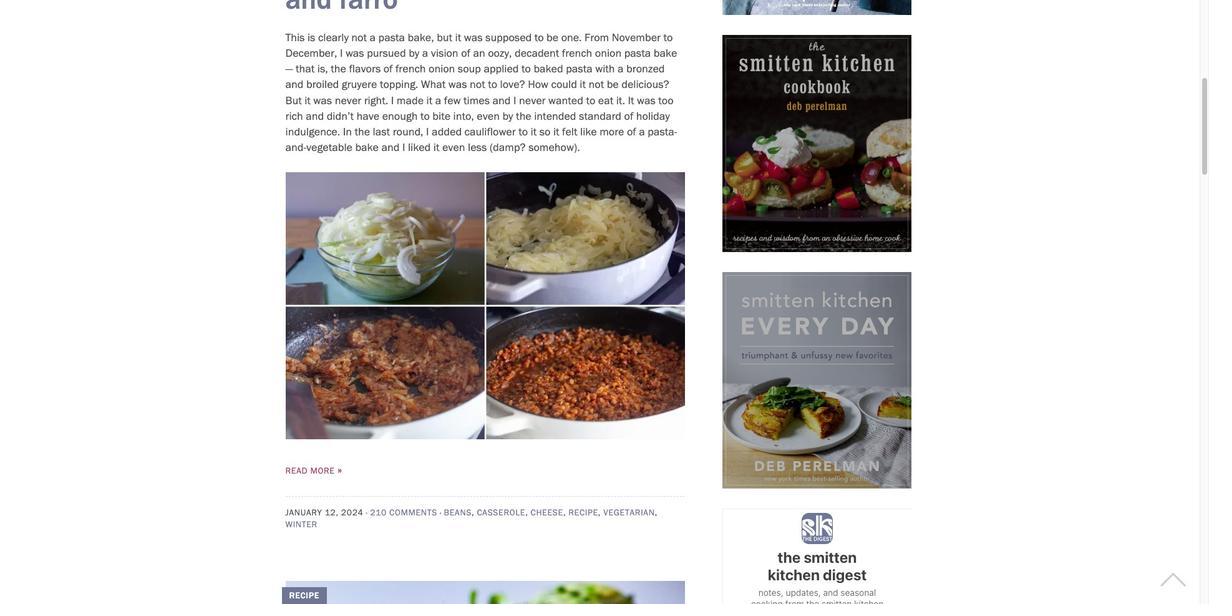 Task type: vqa. For each thing, say whether or not it's contained in the screenshot.
eat
yes



Task type: describe. For each thing, give the bounding box(es) containing it.
wanted
[[549, 93, 584, 107]]

decadent
[[515, 46, 559, 60]]

vision
[[431, 46, 459, 60]]

made
[[397, 93, 424, 107]]

recipe inside 'beans , casserole , cheese , recipe , vegetarian , winter'
[[569, 507, 598, 518]]

love?
[[500, 78, 525, 91]]

(damp?
[[490, 140, 526, 154]]

it right "but"
[[305, 93, 311, 107]]

oozy,
[[488, 46, 512, 60]]

winter link
[[286, 520, 318, 530]]

i up liked
[[426, 125, 429, 138]]

standard
[[579, 109, 622, 123]]

i down love?
[[514, 93, 517, 107]]

gruyere
[[342, 78, 377, 91]]

rich
[[286, 109, 303, 123]]

broiled
[[306, 78, 339, 91]]

0 horizontal spatial be
[[547, 30, 559, 44]]

didn't
[[327, 109, 354, 123]]

so
[[540, 125, 551, 138]]

was down broiled
[[314, 93, 332, 107]]

could
[[551, 78, 577, 91]]

of left an
[[461, 46, 471, 60]]

beans , casserole , cheese , recipe , vegetarian , winter
[[286, 507, 658, 530]]

the smitten kitchen cookbooks image
[[722, 0, 912, 15]]

and down last
[[382, 140, 400, 154]]

it right so
[[554, 125, 560, 138]]

this
[[286, 30, 305, 44]]

0 vertical spatial even
[[477, 109, 500, 123]]

have
[[357, 109, 380, 123]]

indulgence.
[[286, 125, 340, 138]]

like
[[580, 125, 597, 138]]

too
[[659, 93, 674, 107]]

1 vertical spatial french
[[396, 62, 426, 76]]

one.
[[562, 30, 582, 44]]

12,
[[325, 507, 339, 518]]

few
[[444, 93, 461, 107]]

to down applied
[[488, 78, 498, 91]]

november
[[612, 30, 661, 44]]

was up few
[[449, 78, 467, 91]]

1 horizontal spatial bake
[[654, 46, 677, 60]]

0 vertical spatial recipe link
[[569, 507, 598, 518]]

»
[[338, 462, 343, 478]]

somehow).
[[529, 140, 580, 154]]

felt
[[562, 125, 578, 138]]

1 vertical spatial by
[[503, 109, 513, 123]]

an
[[473, 46, 485, 60]]

right.
[[364, 93, 388, 107]]

was up an
[[464, 30, 483, 44]]

and up 'indulgence.'
[[306, 109, 324, 123]]

liked
[[408, 140, 431, 154]]

was up flavors
[[346, 46, 364, 60]]

i right right. at left
[[391, 93, 394, 107]]

of down pursued
[[384, 62, 393, 76]]

comments
[[390, 507, 438, 518]]

less
[[468, 140, 487, 154]]

december,
[[286, 46, 337, 60]]

cheese
[[531, 507, 564, 518]]

of down it in the top of the page
[[624, 109, 634, 123]]

1 never from the left
[[335, 93, 362, 107]]

210 comments
[[370, 507, 438, 518]]

0 horizontal spatial bake
[[355, 140, 379, 154]]

vegetarian link
[[604, 507, 655, 518]]

bronzed
[[627, 62, 665, 76]]

0 horizontal spatial the
[[331, 62, 346, 76]]

bite
[[433, 109, 451, 123]]

210
[[370, 507, 387, 518]]

vegetable
[[306, 140, 353, 154]]

january
[[286, 507, 322, 518]]

flavors
[[349, 62, 381, 76]]

to left eat
[[586, 93, 596, 107]]

a up pursued
[[370, 30, 376, 44]]

to left so
[[519, 125, 528, 138]]

was right it in the top of the page
[[637, 93, 656, 107]]

2 horizontal spatial not
[[589, 78, 604, 91]]

it
[[628, 93, 634, 107]]

times
[[464, 93, 490, 107]]

and down love?
[[493, 93, 511, 107]]

0 horizontal spatial not
[[352, 30, 367, 44]]

1 horizontal spatial not
[[470, 78, 485, 91]]

cheese link
[[531, 507, 564, 518]]

read more »
[[286, 462, 343, 478]]

1 horizontal spatial french
[[562, 46, 593, 60]]

in
[[343, 125, 352, 138]]

beans link
[[444, 507, 472, 518]]

delicious?
[[622, 78, 670, 91]]

beans
[[444, 507, 472, 518]]

eat
[[598, 93, 614, 107]]

2 , from the left
[[526, 507, 528, 518]]

from
[[585, 30, 609, 44]]

2 vertical spatial the
[[355, 125, 370, 138]]

more inside "read more »"
[[311, 466, 335, 477]]

round,
[[393, 125, 424, 138]]

0 horizontal spatial even
[[443, 140, 465, 154]]

winter
[[286, 520, 318, 530]]



Task type: locate. For each thing, give the bounding box(es) containing it.
None search field
[[58, 30, 1106, 68]]

1 horizontal spatial the
[[355, 125, 370, 138]]

bake up bronzed
[[654, 46, 677, 60]]

more left »
[[311, 466, 335, 477]]

onion down vision
[[429, 62, 455, 76]]

casserole
[[477, 507, 526, 518]]

clearly
[[318, 30, 349, 44]]

0 horizontal spatial more
[[311, 466, 335, 477]]

1 vertical spatial onion
[[429, 62, 455, 76]]

0 vertical spatial be
[[547, 30, 559, 44]]

0 vertical spatial by
[[409, 46, 420, 60]]

the right in
[[355, 125, 370, 138]]

january 12, 2024
[[286, 507, 364, 518]]

2 never from the left
[[519, 93, 546, 107]]

it right liked
[[434, 140, 440, 154]]

—
[[286, 62, 293, 76]]

last
[[373, 125, 390, 138]]

to left the bite at the top of the page
[[421, 109, 430, 123]]

bake down last
[[355, 140, 379, 154]]

i
[[340, 46, 343, 60], [391, 93, 394, 107], [514, 93, 517, 107], [426, 125, 429, 138], [403, 140, 405, 154]]

to up decadent
[[535, 30, 544, 44]]

the left intended
[[516, 109, 532, 123]]

pasta-
[[648, 125, 677, 138]]

2024
[[341, 507, 364, 518]]

into,
[[453, 109, 474, 123]]

topping.
[[380, 78, 418, 91]]

french up topping.
[[396, 62, 426, 76]]

3 , from the left
[[564, 507, 566, 518]]

and-
[[286, 140, 306, 154]]

french
[[562, 46, 593, 60], [396, 62, 426, 76]]

0 vertical spatial bake
[[654, 46, 677, 60]]

it
[[455, 30, 461, 44], [580, 78, 586, 91], [305, 93, 311, 107], [427, 93, 433, 107], [531, 125, 537, 138], [554, 125, 560, 138], [434, 140, 440, 154]]

intended
[[534, 109, 576, 123]]

not up times
[[470, 78, 485, 91]]

a right with
[[618, 62, 624, 76]]

1 vertical spatial recipe
[[289, 590, 320, 601]]

recipe
[[569, 507, 598, 518], [289, 590, 320, 601]]

with
[[596, 62, 615, 76]]

0 vertical spatial pasta
[[379, 30, 405, 44]]

,
[[472, 507, 475, 518], [526, 507, 528, 518], [564, 507, 566, 518], [598, 507, 601, 518], [655, 507, 658, 518]]

1 vertical spatial pasta
[[625, 46, 651, 60]]

a down holiday
[[639, 125, 645, 138]]

that
[[296, 62, 315, 76]]

soup
[[458, 62, 481, 76]]

read
[[286, 466, 308, 477]]

1 horizontal spatial be
[[607, 78, 619, 91]]

never up didn't
[[335, 93, 362, 107]]

cauliflower
[[465, 125, 516, 138]]

even down added
[[443, 140, 465, 154]]

1 horizontal spatial by
[[503, 109, 513, 123]]

1 horizontal spatial pasta
[[566, 62, 593, 76]]

1 horizontal spatial onion
[[595, 46, 622, 60]]

5 , from the left
[[655, 507, 658, 518]]

this is clearly not a pasta bake, but it was supposed to be one. from november to december, i was pursued by a vision of an oozy, decadent french onion pasta bake — that is, the flavors of french onion soup applied to baked pasta with a bronzed and broiled gruyere topping. what was not to love? how could it not be delicious? but it was never right. i made it a few times and i never wanted to eat it. it was too rich and didn't have enough to bite into, even by the intended standard of holiday indulgence. in the last round, i added cauliflower to it so it felt like more of a pasta- and-vegetable bake and i liked it even less (damp? somehow).
[[286, 30, 677, 154]]

1 vertical spatial more
[[311, 466, 335, 477]]

1 horizontal spatial even
[[477, 109, 500, 123]]

it right the but
[[455, 30, 461, 44]]

0 vertical spatial the
[[331, 62, 346, 76]]

0 vertical spatial onion
[[595, 46, 622, 60]]

how
[[528, 78, 549, 91]]

0 horizontal spatial onion
[[429, 62, 455, 76]]

2 horizontal spatial pasta
[[625, 46, 651, 60]]

the right is,
[[331, 62, 346, 76]]

holiday
[[637, 109, 670, 123]]

even
[[477, 109, 500, 123], [443, 140, 465, 154]]

casserole link
[[477, 507, 526, 518]]

to right november
[[664, 30, 673, 44]]

was
[[464, 30, 483, 44], [346, 46, 364, 60], [449, 78, 467, 91], [314, 93, 332, 107], [637, 93, 656, 107]]

but
[[437, 30, 453, 44]]

i left liked
[[403, 140, 405, 154]]

0 vertical spatial recipe
[[569, 507, 598, 518]]

bake
[[654, 46, 677, 60], [355, 140, 379, 154]]

and up "but"
[[286, 78, 304, 91]]

by up cauliflower
[[503, 109, 513, 123]]

0 horizontal spatial by
[[409, 46, 420, 60]]

be left one.
[[547, 30, 559, 44]]

bake,
[[408, 30, 434, 44]]

is,
[[318, 62, 328, 76]]

baked
[[534, 62, 563, 76]]

even up cauliflower
[[477, 109, 500, 123]]

1 vertical spatial even
[[443, 140, 465, 154]]

it right the could
[[580, 78, 586, 91]]

1 horizontal spatial more
[[600, 125, 624, 138]]

onion up with
[[595, 46, 622, 60]]

0 horizontal spatial french
[[396, 62, 426, 76]]

more
[[600, 125, 624, 138], [311, 466, 335, 477]]

what
[[421, 78, 446, 91]]

2 horizontal spatial the
[[516, 109, 532, 123]]

4 , from the left
[[598, 507, 601, 518]]

2 vertical spatial pasta
[[566, 62, 593, 76]]

i down clearly
[[340, 46, 343, 60]]

0 vertical spatial more
[[600, 125, 624, 138]]

1 vertical spatial bake
[[355, 140, 379, 154]]

by down bake,
[[409, 46, 420, 60]]

it.
[[616, 93, 625, 107]]

210 comments link
[[370, 507, 438, 518]]

applied
[[484, 62, 519, 76]]

not
[[352, 30, 367, 44], [470, 78, 485, 91], [589, 78, 604, 91]]

by
[[409, 46, 420, 60], [503, 109, 513, 123]]

is
[[308, 30, 315, 44]]

to
[[535, 30, 544, 44], [664, 30, 673, 44], [522, 62, 531, 76], [488, 78, 498, 91], [586, 93, 596, 107], [421, 109, 430, 123], [519, 125, 528, 138]]

enough
[[382, 109, 418, 123]]

onion
[[595, 46, 622, 60], [429, 62, 455, 76]]

supposed
[[486, 30, 532, 44]]

french down one.
[[562, 46, 593, 60]]

recipe link
[[569, 507, 598, 518], [282, 581, 685, 604]]

1 horizontal spatial recipe
[[569, 507, 598, 518]]

the
[[331, 62, 346, 76], [516, 109, 532, 123], [355, 125, 370, 138]]

it left so
[[531, 125, 537, 138]]

a left few
[[436, 93, 441, 107]]

pasta
[[379, 30, 405, 44], [625, 46, 651, 60], [566, 62, 593, 76]]

1 , from the left
[[472, 507, 475, 518]]

never down how
[[519, 93, 546, 107]]

more down standard
[[600, 125, 624, 138]]

added
[[432, 125, 462, 138]]

0 horizontal spatial recipe
[[289, 590, 320, 601]]

not right clearly
[[352, 30, 367, 44]]

1 vertical spatial be
[[607, 78, 619, 91]]

not down with
[[589, 78, 604, 91]]

more inside this is clearly not a pasta bake, but it was supposed to be one. from november to december, i was pursued by a vision of an oozy, decadent french onion pasta bake — that is, the flavors of french onion soup applied to baked pasta with a bronzed and broiled gruyere topping. what was not to love? how could it not be delicious? but it was never right. i made it a few times and i never wanted to eat it. it was too rich and didn't have enough to bite into, even by the intended standard of holiday indulgence. in the last round, i added cauliflower to it so it felt like more of a pasta- and-vegetable bake and i liked it even less (damp? somehow).
[[600, 125, 624, 138]]

pursued
[[367, 46, 406, 60]]

1 vertical spatial the
[[516, 109, 532, 123]]

pasta up the could
[[566, 62, 593, 76]]

and
[[286, 78, 304, 91], [493, 93, 511, 107], [306, 109, 324, 123], [382, 140, 400, 154]]

1 horizontal spatial never
[[519, 93, 546, 107]]

a
[[370, 30, 376, 44], [422, 46, 428, 60], [618, 62, 624, 76], [436, 93, 441, 107], [639, 125, 645, 138]]

be up eat
[[607, 78, 619, 91]]

pasta down november
[[625, 46, 651, 60]]

of left 'pasta-'
[[627, 125, 636, 138]]

a down bake,
[[422, 46, 428, 60]]

1 vertical spatial recipe link
[[282, 581, 685, 604]]

pasta up pursued
[[379, 30, 405, 44]]

to down decadent
[[522, 62, 531, 76]]

but
[[286, 93, 302, 107]]

it down what
[[427, 93, 433, 107]]

vegetarian
[[604, 507, 655, 518]]

0 horizontal spatial never
[[335, 93, 362, 107]]

0 horizontal spatial pasta
[[379, 30, 405, 44]]

of
[[461, 46, 471, 60], [384, 62, 393, 76], [624, 109, 634, 123], [627, 125, 636, 138]]

0 vertical spatial french
[[562, 46, 593, 60]]



